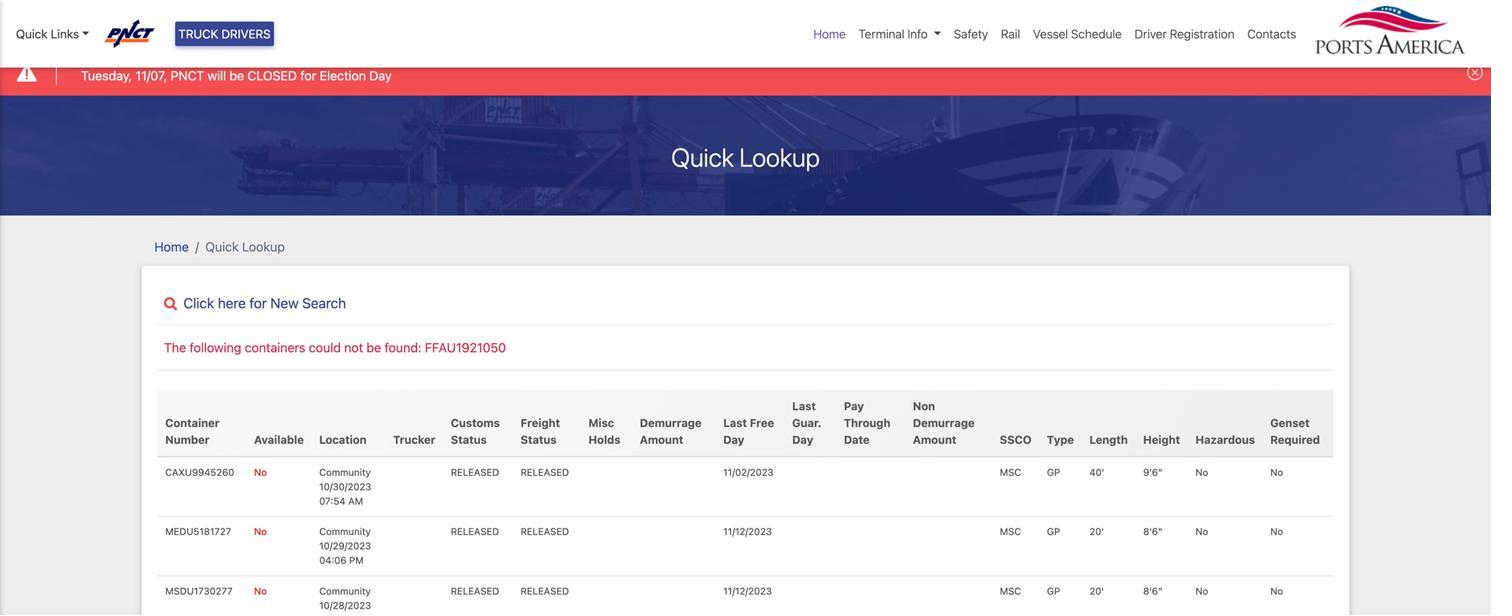 Task type: describe. For each thing, give the bounding box(es) containing it.
container
[[165, 416, 220, 429]]

truck drivers link
[[175, 22, 274, 46]]

msdu1730277
[[165, 586, 233, 597]]

length
[[1090, 433, 1128, 446]]

required
[[1271, 433, 1320, 446]]

home inside home link
[[814, 27, 846, 41]]

location
[[319, 433, 367, 446]]

info
[[908, 27, 928, 41]]

will
[[208, 68, 226, 83]]

tuesday, 11/07, pnct will be closed for election day
[[81, 68, 392, 83]]

number
[[165, 433, 210, 446]]

hazardous
[[1196, 433, 1255, 446]]

pm for 01:13
[[346, 614, 360, 615]]

40'
[[1090, 467, 1105, 478]]

contacts link
[[1241, 18, 1303, 49]]

freight status
[[521, 416, 560, 446]]

1 horizontal spatial be
[[367, 340, 381, 355]]

truck drivers
[[178, 27, 271, 41]]

1 vertical spatial home
[[154, 239, 189, 254]]

date
[[844, 433, 870, 446]]

quick links
[[16, 27, 79, 41]]

containers
[[245, 340, 306, 355]]

terminal
[[859, 27, 905, 41]]

community for 01:13
[[319, 586, 371, 597]]

driver registration
[[1135, 27, 1235, 41]]

drivers
[[221, 27, 271, 41]]

2 horizontal spatial quick
[[671, 142, 734, 172]]

search image
[[164, 296, 177, 311]]

customs status
[[451, 416, 500, 446]]

not
[[344, 340, 363, 355]]

9'6"
[[1143, 467, 1163, 478]]

demurrage amount
[[640, 416, 702, 446]]

10/28/2023
[[319, 600, 371, 611]]

0 vertical spatial home link
[[807, 18, 852, 49]]

amount inside non demurrage amount
[[913, 433, 957, 446]]

gp for community 10/28/2023 01:13 pm
[[1047, 586, 1060, 597]]

0 horizontal spatial lookup
[[242, 239, 285, 254]]

height
[[1143, 433, 1180, 446]]

links
[[51, 27, 79, 41]]

20' for community 10/29/2023 04:06 pm
[[1090, 526, 1104, 537]]

2 vertical spatial quick
[[205, 239, 239, 254]]

click
[[183, 295, 214, 311]]

driver registration link
[[1128, 18, 1241, 49]]

terminal info link
[[852, 18, 948, 49]]

contacts
[[1247, 27, 1296, 41]]

medu5181727
[[165, 526, 231, 537]]

misc
[[589, 416, 614, 429]]

11/12/2023 for community 10/28/2023 01:13 pm
[[723, 586, 772, 597]]

terminal info
[[859, 27, 928, 41]]

quick links link
[[16, 25, 89, 43]]

genset
[[1271, 416, 1310, 429]]

vessel schedule
[[1033, 27, 1122, 41]]

guar.
[[792, 416, 822, 429]]

for inside alert
[[300, 68, 316, 83]]

ssco
[[1000, 433, 1032, 446]]

election
[[320, 68, 366, 83]]

0 horizontal spatial quick
[[16, 27, 48, 41]]

trucker
[[393, 433, 436, 446]]

search
[[302, 295, 346, 311]]

rail link
[[995, 18, 1027, 49]]

1 vertical spatial quick lookup
[[205, 239, 285, 254]]

day for last free day
[[723, 433, 744, 446]]

genset required
[[1271, 416, 1320, 446]]

0 horizontal spatial home link
[[154, 239, 189, 254]]

click here for new search link
[[158, 295, 1334, 312]]

following
[[190, 340, 241, 355]]

last guar. day
[[792, 399, 822, 446]]

could
[[309, 340, 341, 355]]

pm for 04:06
[[349, 555, 364, 566]]

tuesday, 11/07, pnct will be closed for election day link
[[81, 66, 392, 85]]

gp for community 10/29/2023 04:06 pm
[[1047, 526, 1060, 537]]

free
[[750, 416, 774, 429]]

8'6" for community 10/29/2023 04:06 pm
[[1143, 526, 1163, 537]]

here
[[218, 295, 246, 311]]

misc holds
[[589, 416, 621, 446]]

community for 07:54
[[319, 467, 371, 478]]

community 10/29/2023 04:06 pm
[[319, 526, 371, 566]]



Task type: locate. For each thing, give the bounding box(es) containing it.
last inside last guar. day
[[792, 399, 816, 413]]

pay
[[844, 399, 864, 413]]

last for last free day
[[723, 416, 747, 429]]

quick lookup
[[671, 142, 820, 172], [205, 239, 285, 254]]

status down customs
[[451, 433, 487, 446]]

freight
[[521, 416, 560, 429]]

community inside community 10/29/2023 04:06 pm
[[319, 526, 371, 537]]

0 vertical spatial last
[[792, 399, 816, 413]]

community
[[319, 467, 371, 478], [319, 526, 371, 537], [319, 586, 371, 597]]

demurrage down non
[[913, 416, 975, 429]]

8'6" for community 10/28/2023 01:13 pm
[[1143, 586, 1163, 597]]

11/07,
[[135, 68, 167, 83]]

0 horizontal spatial be
[[229, 68, 244, 83]]

msc for community 10/30/2023 07:54 am
[[1000, 467, 1021, 478]]

caxu9945260
[[165, 467, 234, 478]]

1 vertical spatial quick
[[671, 142, 734, 172]]

for right here at the left of page
[[249, 295, 267, 311]]

safety link
[[948, 18, 995, 49]]

pm inside the community 10/28/2023 01:13 pm
[[346, 614, 360, 615]]

amount down non
[[913, 433, 957, 446]]

0 vertical spatial community
[[319, 467, 371, 478]]

2 11/12/2023 from the top
[[723, 586, 772, 597]]

20'
[[1090, 526, 1104, 537], [1090, 586, 1104, 597]]

ffau1921050
[[425, 340, 506, 355]]

vessel
[[1033, 27, 1068, 41]]

holds
[[589, 433, 621, 446]]

for left election
[[300, 68, 316, 83]]

amount inside demurrage amount
[[640, 433, 683, 446]]

0 vertical spatial be
[[229, 68, 244, 83]]

0 vertical spatial quick lookup
[[671, 142, 820, 172]]

the
[[164, 340, 186, 355]]

community 10/30/2023 07:54 am
[[319, 467, 371, 507]]

0 horizontal spatial demurrage
[[640, 416, 702, 429]]

1 vertical spatial gp
[[1047, 526, 1060, 537]]

tuesday, 11/07, pnct will be closed for election day alert
[[0, 52, 1491, 96]]

msc
[[1000, 467, 1021, 478], [1000, 526, 1021, 537], [1000, 586, 1021, 597]]

0 horizontal spatial status
[[451, 433, 487, 446]]

day up 11/02/2023
[[723, 433, 744, 446]]

0 vertical spatial gp
[[1047, 467, 1060, 478]]

2 demurrage from the left
[[913, 416, 975, 429]]

safety
[[954, 27, 988, 41]]

community up 10/30/2023
[[319, 467, 371, 478]]

available
[[254, 433, 304, 446]]

new
[[270, 295, 299, 311]]

msc for community 10/29/2023 04:06 pm
[[1000, 526, 1021, 537]]

2 status from the left
[[521, 433, 557, 446]]

status for customs status
[[451, 433, 487, 446]]

status inside freight status
[[521, 433, 557, 446]]

released
[[451, 467, 499, 478], [521, 467, 569, 478], [451, 526, 499, 537], [521, 526, 569, 537], [451, 586, 499, 597], [521, 586, 569, 597]]

1 horizontal spatial day
[[723, 433, 744, 446]]

1 horizontal spatial status
[[521, 433, 557, 446]]

day right election
[[369, 68, 392, 83]]

day inside alert
[[369, 68, 392, 83]]

2 vertical spatial msc
[[1000, 586, 1021, 597]]

home link up "search" icon
[[154, 239, 189, 254]]

day inside last guar. day
[[792, 433, 813, 446]]

last inside last free day
[[723, 416, 747, 429]]

3 gp from the top
[[1047, 586, 1060, 597]]

pm
[[349, 555, 364, 566], [346, 614, 360, 615]]

1 11/12/2023 from the top
[[723, 526, 772, 537]]

0 vertical spatial 20'
[[1090, 526, 1104, 537]]

demurrage right misc holds
[[640, 416, 702, 429]]

tuesday,
[[81, 68, 132, 83]]

1 vertical spatial community
[[319, 526, 371, 537]]

1 horizontal spatial home
[[814, 27, 846, 41]]

registration
[[1170, 27, 1235, 41]]

be right will
[[229, 68, 244, 83]]

1 horizontal spatial quick lookup
[[671, 142, 820, 172]]

rail
[[1001, 27, 1020, 41]]

pm down 10/29/2023
[[349, 555, 364, 566]]

1 vertical spatial 20'
[[1090, 586, 1104, 597]]

click here for new search
[[183, 295, 346, 311]]

0 vertical spatial for
[[300, 68, 316, 83]]

am
[[348, 496, 363, 507]]

last
[[792, 399, 816, 413], [723, 416, 747, 429]]

0 horizontal spatial for
[[249, 295, 267, 311]]

community up 10/29/2023
[[319, 526, 371, 537]]

0 horizontal spatial amount
[[640, 433, 683, 446]]

11/12/2023 for community 10/29/2023 04:06 pm
[[723, 526, 772, 537]]

2 8'6" from the top
[[1143, 586, 1163, 597]]

0 horizontal spatial day
[[369, 68, 392, 83]]

0 vertical spatial quick
[[16, 27, 48, 41]]

pm inside community 10/29/2023 04:06 pm
[[349, 555, 364, 566]]

1 20' from the top
[[1090, 526, 1104, 537]]

close image
[[1467, 64, 1483, 80]]

day inside last free day
[[723, 433, 744, 446]]

non demurrage amount
[[913, 399, 975, 446]]

quick
[[16, 27, 48, 41], [671, 142, 734, 172], [205, 239, 239, 254]]

04:06
[[319, 555, 346, 566]]

schedule
[[1071, 27, 1122, 41]]

0 horizontal spatial quick lookup
[[205, 239, 285, 254]]

be inside tuesday, 11/07, pnct will be closed for election day link
[[229, 68, 244, 83]]

last free day
[[723, 416, 774, 446]]

truck
[[178, 27, 218, 41]]

home up "search" icon
[[154, 239, 189, 254]]

1 horizontal spatial quick
[[205, 239, 239, 254]]

last for last guar. day
[[792, 399, 816, 413]]

last left free
[[723, 416, 747, 429]]

1 vertical spatial be
[[367, 340, 381, 355]]

driver
[[1135, 27, 1167, 41]]

1 vertical spatial for
[[249, 295, 267, 311]]

amount right holds on the bottom left of page
[[640, 433, 683, 446]]

1 horizontal spatial last
[[792, 399, 816, 413]]

gp for community 10/30/2023 07:54 am
[[1047, 467, 1060, 478]]

community for 04:06
[[319, 526, 371, 537]]

1 vertical spatial pm
[[346, 614, 360, 615]]

home left terminal
[[814, 27, 846, 41]]

0 vertical spatial 8'6"
[[1143, 526, 1163, 537]]

1 status from the left
[[451, 433, 487, 446]]

day for last guar. day
[[792, 433, 813, 446]]

home link left terminal
[[807, 18, 852, 49]]

status down freight
[[521, 433, 557, 446]]

11/02/2023
[[723, 467, 774, 478]]

1 community from the top
[[319, 467, 371, 478]]

0 horizontal spatial home
[[154, 239, 189, 254]]

10/30/2023
[[319, 481, 371, 492]]

home
[[814, 27, 846, 41], [154, 239, 189, 254]]

01:13
[[319, 614, 343, 615]]

pnct
[[171, 68, 204, 83]]

pm down 10/28/2023 on the left of page
[[346, 614, 360, 615]]

2 gp from the top
[[1047, 526, 1060, 537]]

0 vertical spatial pm
[[349, 555, 364, 566]]

20' for community 10/28/2023 01:13 pm
[[1090, 586, 1104, 597]]

0 vertical spatial msc
[[1000, 467, 1021, 478]]

1 vertical spatial 11/12/2023
[[723, 586, 772, 597]]

status inside customs status
[[451, 433, 487, 446]]

2 amount from the left
[[913, 433, 957, 446]]

2 vertical spatial gp
[[1047, 586, 1060, 597]]

home link
[[807, 18, 852, 49], [154, 239, 189, 254]]

pay through date
[[844, 399, 891, 446]]

1 vertical spatial msc
[[1000, 526, 1021, 537]]

1 vertical spatial home link
[[154, 239, 189, 254]]

community inside the community 10/28/2023 01:13 pm
[[319, 586, 371, 597]]

2 msc from the top
[[1000, 526, 1021, 537]]

11/12/2023
[[723, 526, 772, 537], [723, 586, 772, 597]]

0 vertical spatial home
[[814, 27, 846, 41]]

1 horizontal spatial home link
[[807, 18, 852, 49]]

type
[[1047, 433, 1074, 446]]

vessel schedule link
[[1027, 18, 1128, 49]]

last up guar.
[[792, 399, 816, 413]]

3 community from the top
[[319, 586, 371, 597]]

1 horizontal spatial amount
[[913, 433, 957, 446]]

10/29/2023
[[319, 541, 371, 552]]

2 20' from the top
[[1090, 586, 1104, 597]]

1 msc from the top
[[1000, 467, 1021, 478]]

3 msc from the top
[[1000, 586, 1021, 597]]

1 vertical spatial 8'6"
[[1143, 586, 1163, 597]]

1 amount from the left
[[640, 433, 683, 446]]

2 horizontal spatial day
[[792, 433, 813, 446]]

community 10/28/2023 01:13 pm
[[319, 586, 371, 615]]

the following containers could not be found: ffau1921050
[[164, 340, 506, 355]]

1 8'6" from the top
[[1143, 526, 1163, 537]]

non
[[913, 399, 935, 413]]

1 vertical spatial last
[[723, 416, 747, 429]]

be
[[229, 68, 244, 83], [367, 340, 381, 355]]

1 horizontal spatial lookup
[[740, 142, 820, 172]]

found:
[[385, 340, 422, 355]]

gp
[[1047, 467, 1060, 478], [1047, 526, 1060, 537], [1047, 586, 1060, 597]]

2 vertical spatial community
[[319, 586, 371, 597]]

through
[[844, 416, 891, 429]]

status for freight status
[[521, 433, 557, 446]]

community up 10/28/2023 on the left of page
[[319, 586, 371, 597]]

be right not
[[367, 340, 381, 355]]

1 demurrage from the left
[[640, 416, 702, 429]]

1 gp from the top
[[1047, 467, 1060, 478]]

lookup
[[740, 142, 820, 172], [242, 239, 285, 254]]

msc for community 10/28/2023 01:13 pm
[[1000, 586, 1021, 597]]

customs
[[451, 416, 500, 429]]

amount
[[640, 433, 683, 446], [913, 433, 957, 446]]

day
[[369, 68, 392, 83], [723, 433, 744, 446], [792, 433, 813, 446]]

container number
[[165, 416, 220, 446]]

0 vertical spatial 11/12/2023
[[723, 526, 772, 537]]

1 horizontal spatial for
[[300, 68, 316, 83]]

2 community from the top
[[319, 526, 371, 537]]

0 vertical spatial lookup
[[740, 142, 820, 172]]

1 vertical spatial lookup
[[242, 239, 285, 254]]

1 horizontal spatial demurrage
[[913, 416, 975, 429]]

community inside community 10/30/2023 07:54 am
[[319, 467, 371, 478]]

closed
[[247, 68, 297, 83]]

day down guar.
[[792, 433, 813, 446]]

no
[[254, 467, 267, 478], [1196, 467, 1208, 478], [1271, 467, 1283, 478], [254, 526, 267, 537], [1196, 526, 1208, 537], [1271, 526, 1283, 537], [254, 586, 267, 597], [1196, 586, 1208, 597], [1271, 586, 1283, 597]]

07:54
[[319, 496, 346, 507]]

0 horizontal spatial last
[[723, 416, 747, 429]]

for
[[300, 68, 316, 83], [249, 295, 267, 311]]



Task type: vqa. For each thing, say whether or not it's contained in the screenshot.


